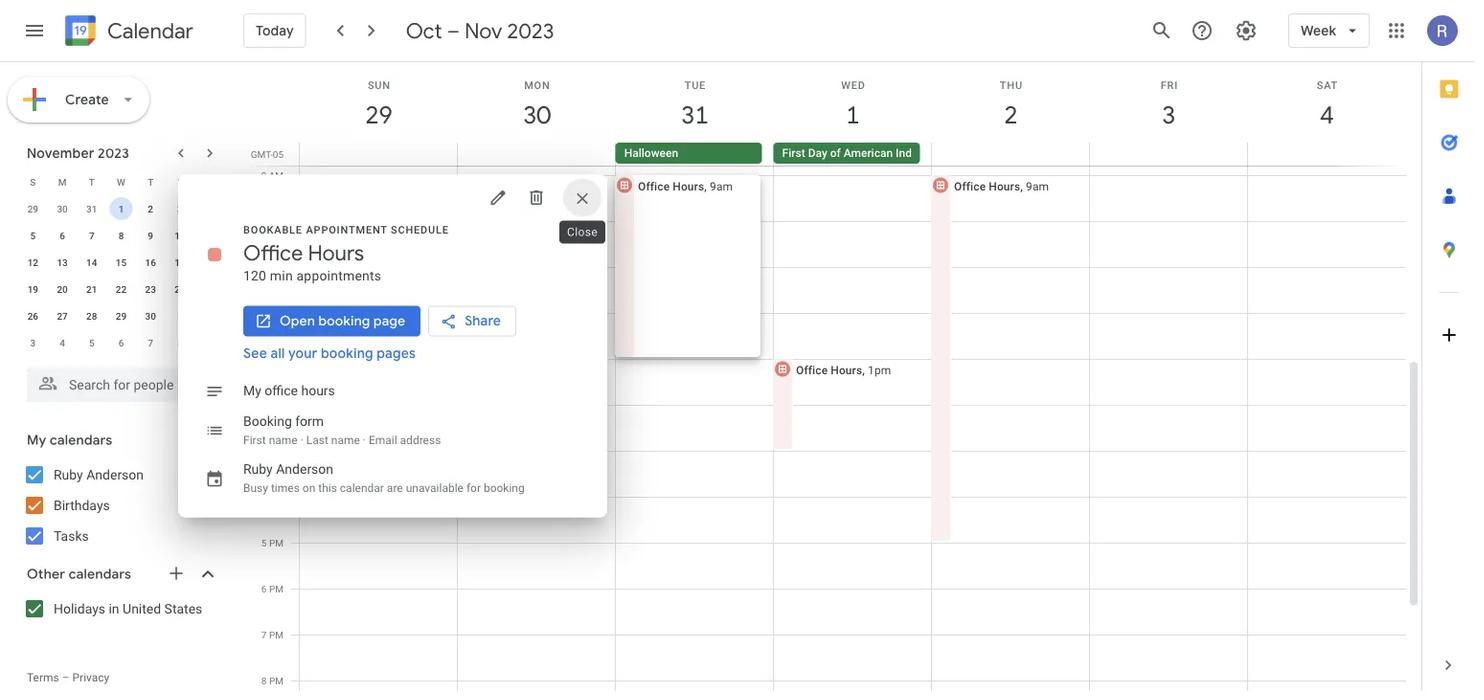 Task type: locate. For each thing, give the bounding box(es) containing it.
ruby up the birthdays
[[54, 467, 83, 483]]

6 down 5 pm
[[261, 584, 267, 595]]

calendars for other calendars
[[69, 566, 131, 584]]

29 element
[[110, 305, 133, 328]]

29 down sun
[[364, 99, 391, 131]]

my
[[243, 383, 261, 399], [27, 432, 46, 449]]

4
[[1320, 99, 1333, 131], [60, 337, 65, 349], [261, 492, 267, 503]]

23 element
[[139, 278, 162, 301]]

ruby inside the my calendars 'list'
[[54, 467, 83, 483]]

8 down 7 pm
[[261, 676, 267, 687]]

0 vertical spatial 31
[[680, 99, 708, 131]]

12 element
[[21, 251, 44, 274]]

None search field
[[0, 360, 238, 402]]

1 horizontal spatial first
[[782, 147, 806, 160]]

1 pm from the top
[[269, 308, 284, 319]]

november
[[27, 145, 94, 162]]

2 vertical spatial booking
[[484, 482, 525, 495]]

1 horizontal spatial ruby
[[243, 462, 273, 478]]

1pm
[[868, 364, 891, 377]]

0 vertical spatial 9
[[261, 170, 267, 181]]

7 pm from the top
[[269, 630, 284, 641]]

booking form first name · last name · email address
[[243, 414, 441, 447]]

5
[[30, 230, 36, 241], [89, 337, 94, 349], [261, 538, 267, 549]]

ruby up busy
[[243, 462, 273, 478]]

3 down f
[[177, 203, 183, 215]]

calendars inside dropdown button
[[69, 566, 131, 584]]

office down the bookable on the top left of page
[[243, 240, 303, 267]]

9am down 2 link
[[1026, 180, 1049, 193]]

am down 05
[[269, 170, 284, 181]]

calendars up in
[[69, 566, 131, 584]]

busy
[[243, 482, 268, 495]]

cell
[[300, 143, 458, 166], [458, 143, 616, 166], [932, 143, 1090, 166], [1090, 143, 1248, 166], [1248, 143, 1406, 166]]

booking up see all your booking pages
[[319, 313, 370, 330]]

oct – nov 2023
[[406, 17, 554, 44]]

booking
[[243, 414, 292, 430]]

1 vertical spatial 29
[[27, 203, 38, 215]]

12 inside '12' element
[[27, 257, 38, 268]]

1 horizontal spatial ·
[[363, 434, 366, 447]]

8 pm from the top
[[269, 676, 284, 687]]

office hours , 9am down halloween button
[[638, 180, 733, 193]]

row group containing 29
[[18, 195, 224, 356]]

30 link
[[515, 93, 559, 137]]

1 horizontal spatial 9am
[[1026, 180, 1049, 193]]

2 down thu
[[1003, 99, 1017, 131]]

grid
[[245, 62, 1422, 693]]

am up office hours heading
[[269, 216, 284, 227]]

26 element
[[21, 305, 44, 328]]

tab list
[[1423, 62, 1476, 639]]

office hours
[[243, 240, 364, 267]]

cell down 2 link
[[932, 143, 1090, 166]]

0 vertical spatial 8
[[118, 230, 124, 241]]

6 down 29 element
[[118, 337, 124, 349]]

12 inside grid
[[256, 308, 267, 319]]

26
[[27, 310, 38, 322]]

2 right 1 cell
[[148, 203, 153, 215]]

2 vertical spatial am
[[269, 262, 284, 273]]

0 vertical spatial my
[[243, 383, 261, 399]]

0 vertical spatial 12
[[27, 257, 38, 268]]

0 vertical spatial calendars
[[50, 432, 112, 449]]

1 vertical spatial booking
[[321, 345, 373, 363]]

row containing 29
[[18, 195, 224, 222]]

2 vertical spatial 7
[[261, 630, 267, 641]]

office hours , 9am down 'month'
[[954, 180, 1049, 193]]

18 element
[[198, 251, 221, 274]]

0 horizontal spatial ·
[[301, 434, 304, 447]]

2 office hours , 9am from the left
[[954, 180, 1049, 193]]

1 horizontal spatial –
[[447, 17, 460, 44]]

0 horizontal spatial 2023
[[98, 145, 129, 162]]

2 vertical spatial 5
[[261, 538, 267, 549]]

1 vertical spatial 6
[[118, 337, 124, 349]]

1 horizontal spatial 6
[[118, 337, 124, 349]]

12
[[27, 257, 38, 268], [256, 308, 267, 319]]

5 down october 29 element
[[30, 230, 36, 241]]

0 horizontal spatial 30
[[57, 203, 68, 215]]

4 for december 4 element
[[60, 337, 65, 349]]

row up the 15 element
[[18, 222, 224, 249]]

0 horizontal spatial 31
[[86, 203, 97, 215]]

11 element
[[198, 224, 221, 247]]

0 vertical spatial am
[[269, 170, 284, 181]]

5 down 28 "element"
[[89, 337, 94, 349]]

,
[[704, 180, 707, 193], [1021, 180, 1023, 193], [863, 364, 865, 377]]

0 vertical spatial –
[[447, 17, 460, 44]]

booking inside ruby anderson busy times on this calendar are unavailable for booking
[[484, 482, 525, 495]]

0 vertical spatial 29
[[364, 99, 391, 131]]

october 30 element
[[51, 197, 74, 220]]

1 vertical spatial –
[[62, 672, 70, 685]]

are
[[387, 482, 403, 495]]

2 pm from the top
[[269, 354, 284, 365]]

4 link
[[1306, 93, 1350, 137]]

row containing 26
[[18, 303, 224, 330]]

calendars
[[50, 432, 112, 449], [69, 566, 131, 584]]

1 vertical spatial 12
[[256, 308, 267, 319]]

2 horizontal spatial 29
[[364, 99, 391, 131]]

1 horizontal spatial ,
[[863, 364, 865, 377]]

1 name from the left
[[269, 434, 298, 447]]

· left last
[[301, 434, 304, 447]]

1 office hours , 9am from the left
[[638, 180, 733, 193]]

29 down s
[[27, 203, 38, 215]]

t up october 31 element
[[89, 176, 95, 188]]

row group
[[18, 195, 224, 356]]

30 down m
[[57, 203, 68, 215]]

min
[[270, 268, 293, 284]]

0 horizontal spatial 4
[[60, 337, 65, 349]]

1 vertical spatial my
[[27, 432, 46, 449]]

2023 right nov
[[507, 17, 554, 44]]

2 am from the top
[[269, 216, 284, 227]]

1 horizontal spatial 31
[[680, 99, 708, 131]]

month
[[977, 147, 1011, 160]]

1 horizontal spatial 2023
[[507, 17, 554, 44]]

2023
[[507, 17, 554, 44], [98, 145, 129, 162]]

1 horizontal spatial office hours , 9am
[[954, 180, 1049, 193]]

4 left times
[[261, 492, 267, 503]]

first day of american indian heritage month button
[[774, 143, 1011, 164]]

cell down 4 link
[[1248, 143, 1406, 166]]

4 down 27 element
[[60, 337, 65, 349]]

row up 29 element
[[18, 276, 224, 303]]

1 vertical spatial 31
[[86, 203, 97, 215]]

november 2023
[[27, 145, 129, 162]]

0 horizontal spatial t
[[89, 176, 95, 188]]

0 vertical spatial 6
[[60, 230, 65, 241]]

30 down mon
[[522, 99, 550, 131]]

row containing 12
[[18, 249, 224, 276]]

13 element
[[51, 251, 74, 274]]

29
[[364, 99, 391, 131], [27, 203, 38, 215], [116, 310, 127, 322]]

pm for 7 pm
[[269, 630, 284, 641]]

am for 9 am
[[269, 170, 284, 181]]

10 inside row
[[175, 230, 185, 241]]

0 horizontal spatial 29
[[27, 203, 38, 215]]

0 horizontal spatial ruby
[[54, 467, 83, 483]]

31 down 'tue'
[[680, 99, 708, 131]]

1 horizontal spatial name
[[331, 434, 360, 447]]

3 am from the top
[[269, 262, 284, 273]]

1 vertical spatial 5
[[89, 337, 94, 349]]

4 pm from the top
[[269, 492, 284, 503]]

anderson up on
[[276, 462, 334, 478]]

today
[[256, 22, 294, 39]]

0 vertical spatial 30
[[522, 99, 550, 131]]

1 inside 1 cell
[[118, 203, 124, 215]]

2 vertical spatial 29
[[116, 310, 127, 322]]

address
[[400, 434, 441, 447]]

· left email
[[363, 434, 366, 447]]

29 for october 29 element
[[27, 203, 38, 215]]

6 down october 30 element
[[60, 230, 65, 241]]

anderson
[[276, 462, 334, 478], [86, 467, 144, 483]]

1 vertical spatial 2023
[[98, 145, 129, 162]]

4 cell from the left
[[1090, 143, 1248, 166]]

booking right the 'for'
[[484, 482, 525, 495]]

pm right "see"
[[269, 354, 284, 365]]

am right 11
[[269, 262, 284, 273]]

10
[[256, 216, 267, 227], [175, 230, 185, 241]]

21 element
[[80, 278, 103, 301]]

1 vertical spatial 4
[[60, 337, 65, 349]]

hours down halloween button
[[673, 180, 704, 193]]

gmt-05
[[251, 149, 284, 160]]

5 down 4 pm
[[261, 538, 267, 549]]

2 vertical spatial 30
[[145, 310, 156, 322]]

2023 up w
[[98, 145, 129, 162]]

12 pm
[[256, 308, 284, 319]]

3
[[1161, 99, 1175, 131], [177, 203, 183, 215], [30, 337, 36, 349], [261, 446, 267, 457]]

6
[[60, 230, 65, 241], [118, 337, 124, 349], [261, 584, 267, 595]]

booking down open booking page at the left top
[[321, 345, 373, 363]]

, down halloween button
[[704, 180, 707, 193]]

5 cell from the left
[[1248, 143, 1406, 166]]

10 up 17
[[175, 230, 185, 241]]

tue
[[685, 79, 706, 91]]

–
[[447, 17, 460, 44], [62, 672, 70, 685]]

email
[[369, 434, 397, 447]]

cell down 29 link
[[300, 143, 458, 166]]

row down w
[[18, 195, 224, 222]]

office down halloween
[[638, 180, 670, 193]]

cell down 30 link
[[458, 143, 616, 166]]

0 vertical spatial 4
[[1320, 99, 1333, 131]]

0 horizontal spatial 9am
[[710, 180, 733, 193]]

31 inside november 2023 grid
[[86, 203, 97, 215]]

05
[[273, 149, 284, 160]]

1 down wed
[[845, 99, 859, 131]]

0 horizontal spatial 12
[[27, 257, 38, 268]]

30 down 23
[[145, 310, 156, 322]]

12 left open
[[256, 308, 267, 319]]

row down 1 link
[[291, 143, 1422, 166]]

2 vertical spatial 4
[[261, 492, 267, 503]]

0 vertical spatial 10
[[256, 216, 267, 227]]

8 up the 15 element
[[118, 230, 124, 241]]

0 horizontal spatial first
[[243, 434, 266, 447]]

name down the booking
[[269, 434, 298, 447]]

row containing 3
[[18, 330, 224, 356]]

7
[[89, 230, 94, 241], [148, 337, 153, 349], [261, 630, 267, 641]]

unavailable
[[406, 482, 464, 495]]

1 vertical spatial am
[[269, 216, 284, 227]]

2 horizontal spatial 6
[[261, 584, 267, 595]]

3 down fri
[[1161, 99, 1175, 131]]

19 element
[[21, 278, 44, 301]]

5 pm from the top
[[269, 538, 284, 549]]

am for 11 am
[[269, 262, 284, 273]]

15 element
[[110, 251, 133, 274]]

pm down 6 pm on the left bottom
[[269, 630, 284, 641]]

1 horizontal spatial 7
[[148, 337, 153, 349]]

pm for 6 pm
[[269, 584, 284, 595]]

pm down 5 pm
[[269, 584, 284, 595]]

hours
[[301, 383, 335, 399]]

anderson for ruby anderson
[[86, 467, 144, 483]]

t left f
[[148, 176, 154, 188]]

9 down gmt-
[[261, 170, 267, 181]]

share button
[[428, 306, 516, 337]]

1 horizontal spatial 30
[[145, 310, 156, 322]]

0 vertical spatial 7
[[89, 230, 94, 241]]

row down 22 element
[[18, 303, 224, 330]]

1 horizontal spatial 29
[[116, 310, 127, 322]]

5 for december 5 element
[[89, 337, 94, 349]]

booking
[[319, 313, 370, 330], [321, 345, 373, 363], [484, 482, 525, 495]]

december 7 element
[[139, 332, 162, 355]]

1 down 24 element on the left of page
[[177, 310, 183, 322]]

31 right october 30 element
[[86, 203, 97, 215]]

my for my calendars
[[27, 432, 46, 449]]

1 horizontal spatial anderson
[[276, 462, 334, 478]]

9am down halloween button
[[710, 180, 733, 193]]

1 horizontal spatial 4
[[261, 492, 267, 503]]

pm down the booking
[[269, 446, 284, 457]]

december 1 element
[[169, 305, 192, 328]]

privacy link
[[72, 672, 110, 685]]

row up 22 element
[[18, 249, 224, 276]]

– right terms
[[62, 672, 70, 685]]

first inside "button"
[[782, 147, 806, 160]]

2 horizontal spatial 4
[[1320, 99, 1333, 131]]

10 for 10 am
[[256, 216, 267, 227]]

row up october 31 element
[[18, 169, 224, 195]]

anderson for ruby anderson busy times on this calendar are unavailable for booking
[[276, 462, 334, 478]]

2 horizontal spatial 5
[[261, 538, 267, 549]]

1 horizontal spatial my
[[243, 383, 261, 399]]

8 down december 1 element
[[177, 337, 183, 349]]

1 horizontal spatial 9
[[261, 170, 267, 181]]

0 horizontal spatial 5
[[30, 230, 36, 241]]

3 cell from the left
[[932, 143, 1090, 166]]

0 horizontal spatial anderson
[[86, 467, 144, 483]]

7 down october 31 element
[[89, 230, 94, 241]]

0 vertical spatial 2
[[1003, 99, 1017, 131]]

pm
[[269, 308, 284, 319], [269, 354, 284, 365], [269, 446, 284, 457], [269, 492, 284, 503], [269, 538, 284, 549], [269, 584, 284, 595], [269, 630, 284, 641], [269, 676, 284, 687]]

states
[[164, 601, 202, 617]]

3 down 26 element
[[30, 337, 36, 349]]

other calendars button
[[4, 560, 238, 590]]

1 vertical spatial 8
[[177, 337, 183, 349]]

pages
[[377, 345, 416, 363]]

12 for 12 pm
[[256, 308, 267, 319]]

1 horizontal spatial 2
[[1003, 99, 1017, 131]]

9 for 9
[[148, 230, 153, 241]]

11
[[256, 262, 267, 273]]

pm for 3 pm
[[269, 446, 284, 457]]

1 cell from the left
[[300, 143, 458, 166]]

1 horizontal spatial 12
[[256, 308, 267, 319]]

ruby inside ruby anderson busy times on this calendar are unavailable for booking
[[243, 462, 273, 478]]

1 vertical spatial 10
[[175, 230, 185, 241]]

, down 2 link
[[1021, 180, 1023, 193]]

row containing halloween
[[291, 143, 1422, 166]]

29 down "22"
[[116, 310, 127, 322]]

8 inside "december 8" element
[[177, 337, 183, 349]]

1 vertical spatial 7
[[148, 337, 153, 349]]

0 vertical spatial first
[[782, 147, 806, 160]]

4 inside december 4 element
[[60, 337, 65, 349]]

your
[[288, 345, 318, 363]]

ruby for ruby anderson
[[54, 467, 83, 483]]

– right oct
[[447, 17, 460, 44]]

0 horizontal spatial office hours , 9am
[[638, 180, 733, 193]]

cell down 3 link
[[1090, 143, 1248, 166]]

1 vertical spatial first
[[243, 434, 266, 447]]

office
[[638, 180, 670, 193], [954, 180, 986, 193], [243, 240, 303, 267], [796, 364, 828, 377]]

2 vertical spatial 6
[[261, 584, 267, 595]]

wed 1
[[841, 79, 866, 131]]

0 horizontal spatial name
[[269, 434, 298, 447]]

my inside dropdown button
[[27, 432, 46, 449]]

2 t from the left
[[148, 176, 154, 188]]

1 9am from the left
[[710, 180, 733, 193]]

1 am from the top
[[269, 170, 284, 181]]

0 horizontal spatial 2
[[148, 203, 153, 215]]

anderson down my calendars dropdown button
[[86, 467, 144, 483]]

name right last
[[331, 434, 360, 447]]

8 pm
[[261, 676, 284, 687]]

0 horizontal spatial –
[[62, 672, 70, 685]]

4 inside sat 4
[[1320, 99, 1333, 131]]

1 down w
[[118, 203, 124, 215]]

0 horizontal spatial my
[[27, 432, 46, 449]]

calendars inside dropdown button
[[50, 432, 112, 449]]

10 up 11
[[256, 216, 267, 227]]

4 down sat
[[1320, 99, 1333, 131]]

nov
[[465, 17, 503, 44]]

my calendars button
[[4, 425, 238, 456]]

3 pm from the top
[[269, 446, 284, 457]]

12 up 19
[[27, 257, 38, 268]]

anderson inside ruby anderson busy times on this calendar are unavailable for booking
[[276, 462, 334, 478]]

10 inside grid
[[256, 216, 267, 227]]

9
[[261, 170, 267, 181], [148, 230, 153, 241]]

, left 1pm
[[863, 364, 865, 377]]

pm for 1 pm
[[269, 354, 284, 365]]

3 pm
[[261, 446, 284, 457]]

1 horizontal spatial 10
[[256, 216, 267, 227]]

1 vertical spatial 30
[[57, 203, 68, 215]]

2 horizontal spatial 7
[[261, 630, 267, 641]]

·
[[301, 434, 304, 447], [363, 434, 366, 447]]

6 pm
[[261, 584, 284, 595]]

pm down 4 pm
[[269, 538, 284, 549]]

row containing s
[[18, 169, 224, 195]]

first left 'day'
[[782, 147, 806, 160]]

0 horizontal spatial 9
[[148, 230, 153, 241]]

1 horizontal spatial 8
[[177, 337, 183, 349]]

1 horizontal spatial 5
[[89, 337, 94, 349]]

2 horizontal spatial 30
[[522, 99, 550, 131]]

delete appointment schedule image
[[527, 188, 546, 207]]

9 for 9 am
[[261, 170, 267, 181]]

1 left all
[[261, 354, 267, 365]]

2 vertical spatial 8
[[261, 676, 267, 687]]

hours down 'month'
[[989, 180, 1021, 193]]

1 horizontal spatial t
[[148, 176, 154, 188]]

31
[[680, 99, 708, 131], [86, 203, 97, 215]]

bookable appointment schedule
[[243, 224, 449, 236]]

7 down 6 pm on the left bottom
[[261, 630, 267, 641]]

page
[[374, 313, 405, 330]]

calendar element
[[61, 11, 193, 54]]

anderson inside the my calendars 'list'
[[86, 467, 144, 483]]

9 inside row
[[148, 230, 153, 241]]

pm down min
[[269, 308, 284, 319]]

my office hours
[[243, 383, 335, 399]]

7 down 30 element
[[148, 337, 153, 349]]

hours
[[673, 180, 704, 193], [989, 180, 1021, 193], [308, 240, 364, 267], [831, 364, 863, 377]]

all
[[271, 345, 285, 363]]

1 vertical spatial 9
[[148, 230, 153, 241]]

settings menu image
[[1235, 19, 1258, 42]]

row down 29 element
[[18, 330, 224, 356]]

december 5 element
[[80, 332, 103, 355]]

pm down 7 pm
[[269, 676, 284, 687]]

1 cell
[[106, 195, 136, 222]]

6 pm from the top
[[269, 584, 284, 595]]

10 for 10
[[175, 230, 185, 241]]

0 vertical spatial 2023
[[507, 17, 554, 44]]

pm right busy
[[269, 492, 284, 503]]

17 element
[[169, 251, 192, 274]]

privacy
[[72, 672, 110, 685]]

calendars up ruby anderson
[[50, 432, 112, 449]]

row
[[291, 143, 1422, 166], [18, 169, 224, 195], [18, 195, 224, 222], [18, 222, 224, 249], [18, 249, 224, 276], [18, 276, 224, 303], [18, 303, 224, 330], [18, 330, 224, 356]]

2 horizontal spatial 8
[[261, 676, 267, 687]]

office hours heading
[[243, 240, 364, 267]]

first down the booking
[[243, 434, 266, 447]]

calendar heading
[[103, 18, 193, 45]]

office
[[265, 383, 298, 399]]

my for my office hours
[[243, 383, 261, 399]]

1 vertical spatial 2
[[148, 203, 153, 215]]

mon
[[524, 79, 551, 91]]

9 up 16 element
[[148, 230, 153, 241]]

2 name from the left
[[331, 434, 360, 447]]

9am
[[710, 180, 733, 193], [1026, 180, 1049, 193]]

9 inside grid
[[261, 170, 267, 181]]



Task type: vqa. For each thing, say whether or not it's contained in the screenshot.


Task type: describe. For each thing, give the bounding box(es) containing it.
december 8 element
[[169, 332, 192, 355]]

united
[[123, 601, 161, 617]]

today button
[[243, 8, 306, 54]]

6 for 6 pm
[[261, 584, 267, 595]]

16 element
[[139, 251, 162, 274]]

tasks
[[54, 528, 89, 544]]

schedule
[[391, 224, 449, 236]]

30 inside mon 30
[[522, 99, 550, 131]]

22 element
[[110, 278, 133, 301]]

120
[[243, 268, 267, 284]]

heritage
[[931, 147, 975, 160]]

fri 3
[[1161, 79, 1179, 131]]

terms – privacy
[[27, 672, 110, 685]]

17
[[175, 257, 185, 268]]

16
[[145, 257, 156, 268]]

5 for 5 pm
[[261, 538, 267, 549]]

4 for 4 pm
[[261, 492, 267, 503]]

6 for december 6 element
[[118, 337, 124, 349]]

– for oct
[[447, 17, 460, 44]]

my calendars list
[[4, 460, 238, 552]]

3 link
[[1147, 93, 1192, 137]]

0 vertical spatial booking
[[319, 313, 370, 330]]

appointment
[[306, 224, 388, 236]]

terms link
[[27, 672, 59, 685]]

23
[[145, 284, 156, 295]]

hours up appointments
[[308, 240, 364, 267]]

birthdays
[[54, 498, 110, 514]]

14 element
[[80, 251, 103, 274]]

m
[[58, 176, 67, 188]]

bookable
[[243, 224, 303, 236]]

last
[[306, 434, 329, 447]]

f
[[177, 176, 183, 188]]

holidays
[[54, 601, 105, 617]]

9 am
[[261, 170, 284, 181]]

3 down the booking
[[261, 446, 267, 457]]

close
[[567, 226, 598, 239]]

7 pm
[[261, 630, 284, 641]]

1 link
[[831, 93, 875, 137]]

see all your booking pages link
[[243, 345, 416, 363]]

holidays in united states
[[54, 601, 202, 617]]

gmt-
[[251, 149, 273, 160]]

10 element
[[169, 224, 192, 247]]

30 element
[[139, 305, 162, 328]]

calendars for my calendars
[[50, 432, 112, 449]]

row containing 19
[[18, 276, 224, 303]]

1 inside december 1 element
[[177, 310, 183, 322]]

tue 31
[[680, 79, 708, 131]]

24 element
[[169, 278, 192, 301]]

22
[[116, 284, 127, 295]]

october 31 element
[[80, 197, 103, 220]]

5 pm
[[261, 538, 284, 549]]

hours left 1pm
[[831, 364, 863, 377]]

week button
[[1289, 8, 1370, 54]]

27 element
[[51, 305, 74, 328]]

0 horizontal spatial 6
[[60, 230, 65, 241]]

120 min appointments
[[243, 268, 381, 284]]

0 horizontal spatial ,
[[704, 180, 707, 193]]

pm for 4 pm
[[269, 492, 284, 503]]

3 inside fri 3
[[1161, 99, 1175, 131]]

form
[[295, 414, 324, 430]]

appointments
[[297, 268, 381, 284]]

november 2023 grid
[[18, 169, 224, 356]]

ruby anderson busy times on this calendar are unavailable for booking
[[243, 462, 525, 495]]

0 horizontal spatial 8
[[118, 230, 124, 241]]

1 inside wed 1
[[845, 99, 859, 131]]

my calendars
[[27, 432, 112, 449]]

30 for 30 element
[[145, 310, 156, 322]]

2 inside thu 2
[[1003, 99, 1017, 131]]

sat
[[1317, 79, 1339, 91]]

2 horizontal spatial ,
[[1021, 180, 1023, 193]]

other
[[27, 566, 65, 584]]

open
[[280, 313, 315, 330]]

w
[[117, 176, 125, 188]]

pm for 5 pm
[[269, 538, 284, 549]]

mon 30
[[522, 79, 551, 131]]

office left 1pm
[[796, 364, 828, 377]]

row containing 5
[[18, 222, 224, 249]]

december 4 element
[[51, 332, 74, 355]]

saturday column header
[[195, 169, 224, 195]]

4 pm
[[261, 492, 284, 503]]

see
[[243, 345, 267, 363]]

– for terms
[[62, 672, 70, 685]]

20
[[57, 284, 68, 295]]

wed
[[841, 79, 866, 91]]

calendar
[[340, 482, 384, 495]]

sun
[[368, 79, 391, 91]]

oct
[[406, 17, 442, 44]]

19
[[27, 284, 38, 295]]

20 element
[[51, 278, 74, 301]]

2 cell from the left
[[458, 143, 616, 166]]

24
[[175, 284, 185, 295]]

halloween
[[624, 147, 679, 160]]

sat 4
[[1317, 79, 1339, 131]]

fri
[[1161, 79, 1179, 91]]

15
[[116, 257, 127, 268]]

of
[[831, 147, 841, 160]]

1 pm
[[261, 354, 284, 365]]

8 for 8 pm
[[261, 676, 267, 687]]

27
[[57, 310, 68, 322]]

grid containing 29
[[245, 62, 1422, 693]]

share
[[465, 313, 501, 330]]

29 for 29 element
[[116, 310, 127, 322]]

open booking page
[[280, 313, 405, 330]]

december 6 element
[[110, 332, 133, 355]]

october 29 element
[[21, 197, 44, 220]]

14
[[86, 257, 97, 268]]

am for 10 am
[[269, 216, 284, 227]]

add other calendars image
[[167, 564, 186, 584]]

main drawer image
[[23, 19, 46, 42]]

office hours , 1pm
[[796, 364, 891, 377]]

s
[[30, 176, 36, 188]]

terms
[[27, 672, 59, 685]]

11 am
[[256, 262, 284, 273]]

7 for the december 7 element
[[148, 337, 153, 349]]

day
[[808, 147, 828, 160]]

0 horizontal spatial 7
[[89, 230, 94, 241]]

28 element
[[80, 305, 103, 328]]

create
[[65, 91, 109, 108]]

sun 29
[[364, 79, 391, 131]]

18
[[204, 257, 215, 268]]

2 · from the left
[[363, 434, 366, 447]]

this
[[318, 482, 337, 495]]

other calendars
[[27, 566, 131, 584]]

first inside the booking form first name · last name · email address
[[243, 434, 266, 447]]

Search for people text field
[[38, 368, 207, 402]]

on
[[303, 482, 316, 495]]

1 · from the left
[[301, 434, 304, 447]]

7 for 7 pm
[[261, 630, 267, 641]]

8 for "december 8" element
[[177, 337, 183, 349]]

2 link
[[989, 93, 1033, 137]]

office down heritage at top right
[[954, 180, 986, 193]]

ruby for ruby anderson busy times on this calendar are unavailable for booking
[[243, 462, 273, 478]]

see all your booking pages
[[243, 345, 416, 363]]

1 t from the left
[[89, 176, 95, 188]]

december 3 element
[[21, 332, 44, 355]]

2 inside row group
[[148, 203, 153, 215]]

first day of american indian heritage month
[[782, 147, 1011, 160]]

pm for 8 pm
[[269, 676, 284, 687]]

12 for 12
[[27, 257, 38, 268]]

2 9am from the left
[[1026, 180, 1049, 193]]

0 vertical spatial 5
[[30, 230, 36, 241]]

pm for 12 pm
[[269, 308, 284, 319]]

ruby anderson
[[54, 467, 144, 483]]

30 for october 30 element
[[57, 203, 68, 215]]



